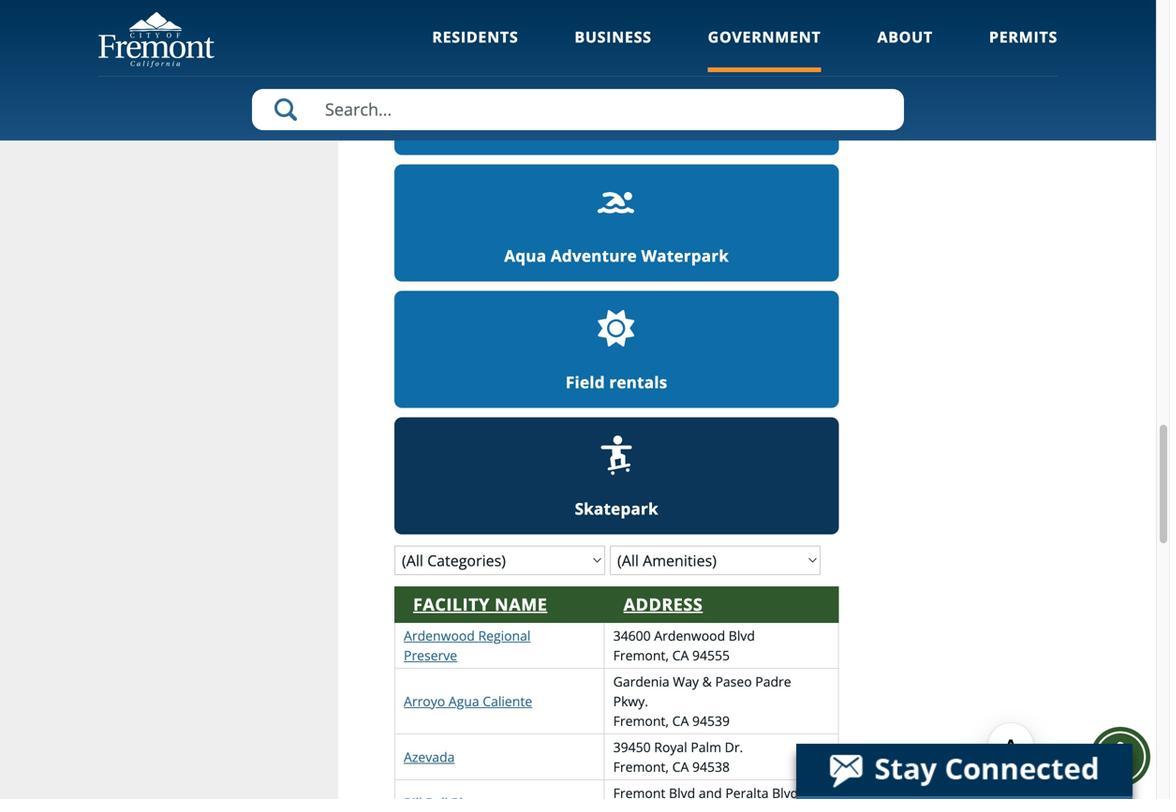 Task type: describe. For each thing, give the bounding box(es) containing it.
residents
[[432, 27, 518, 47]]

permits link
[[989, 27, 1058, 72]]

adventure
[[551, 245, 637, 266]]

park
[[616, 118, 653, 140]]

34600 ardenwood blvd fremont, ca 94555
[[613, 627, 755, 664]]

skateboarder image
[[601, 436, 632, 475]]

39450 royal palm dr. fremont, ca 94538
[[613, 738, 743, 776]]

arroyo agua caliente link
[[404, 692, 532, 710]]

dog park
[[580, 118, 653, 140]]

royal
[[654, 738, 687, 756]]

business
[[575, 27, 652, 47]]

azevada
[[404, 748, 455, 766]]

swimmer image
[[597, 183, 636, 222]]

Search text field
[[252, 89, 904, 130]]

39450
[[613, 738, 651, 756]]

skatepark
[[575, 498, 658, 519]]

ardenwood inside "ardenwood regional preserve"
[[404, 627, 475, 644]]

rentals
[[609, 371, 667, 393]]

gardenia way & paseo padre pkwy. fremont, ca 94539
[[613, 673, 791, 730]]

government
[[708, 27, 821, 47]]

ardenwood regional preserve
[[404, 627, 531, 664]]

dog
[[580, 118, 611, 140]]

dr.
[[725, 738, 743, 756]]

facility name link
[[413, 593, 547, 616]]

aqua
[[504, 245, 546, 266]]

facility name
[[413, 593, 547, 616]]

&
[[702, 673, 712, 690]]

arroyo agua caliente
[[404, 692, 532, 710]]

facility
[[413, 593, 490, 616]]

ca inside 39450 royal palm dr. fremont, ca 94538
[[672, 758, 689, 776]]

sun image
[[597, 309, 636, 348]]

government link
[[708, 27, 821, 72]]

business link
[[575, 27, 652, 72]]

field
[[566, 371, 605, 393]]

about
[[877, 27, 933, 47]]

agua
[[449, 692, 479, 710]]

regional
[[478, 627, 531, 644]]

blvd
[[729, 627, 755, 644]]

aqua adventure waterpark link
[[394, 164, 839, 281]]

about link
[[877, 27, 933, 72]]

dog park link
[[394, 38, 839, 155]]

pkwy.
[[613, 692, 648, 710]]



Task type: locate. For each thing, give the bounding box(es) containing it.
fremont, down pkwy.
[[613, 712, 669, 730]]

ca
[[672, 646, 689, 664], [672, 712, 689, 730], [672, 758, 689, 776]]

1 horizontal spatial ardenwood
[[654, 627, 725, 644]]

fremont, inside gardenia way & paseo padre pkwy. fremont, ca 94539
[[613, 712, 669, 730]]

0 vertical spatial fremont,
[[613, 646, 669, 664]]

stay connected image
[[796, 744, 1131, 796]]

dog image
[[597, 58, 636, 93]]

preserve
[[404, 646, 457, 664]]

94538
[[692, 758, 730, 776]]

0 vertical spatial ca
[[672, 646, 689, 664]]

3 ca from the top
[[672, 758, 689, 776]]

1 vertical spatial ca
[[672, 712, 689, 730]]

fremont, down 34600
[[613, 646, 669, 664]]

way
[[673, 673, 699, 690]]

ca inside gardenia way & paseo padre pkwy. fremont, ca 94539
[[672, 712, 689, 730]]

ca up royal
[[672, 712, 689, 730]]

palm
[[691, 738, 721, 756]]

fremont, down 39450
[[613, 758, 669, 776]]

0 horizontal spatial ardenwood
[[404, 627, 475, 644]]

fremont, inside 39450 royal palm dr. fremont, ca 94538
[[613, 758, 669, 776]]

2 fremont, from the top
[[613, 712, 669, 730]]

arroyo
[[404, 692, 445, 710]]

ardenwood
[[404, 627, 475, 644], [654, 627, 725, 644]]

3 fremont, from the top
[[613, 758, 669, 776]]

34600
[[613, 627, 651, 644]]

1 vertical spatial fremont,
[[613, 712, 669, 730]]

ardenwood up preserve
[[404, 627, 475, 644]]

2 ca from the top
[[672, 712, 689, 730]]

paseo
[[715, 673, 752, 690]]

waterpark
[[641, 245, 729, 266]]

address link
[[624, 593, 703, 616]]

ardenwood regional preserve link
[[404, 627, 531, 664]]

caliente
[[483, 692, 532, 710]]

ardenwood up 94555
[[654, 627, 725, 644]]

name
[[495, 593, 547, 616]]

skatepark link
[[394, 417, 839, 534]]

field rentals link
[[394, 291, 839, 408]]

aqua adventure waterpark
[[504, 245, 729, 266]]

2 vertical spatial ca
[[672, 758, 689, 776]]

residents link
[[432, 27, 518, 72]]

94555
[[692, 646, 730, 664]]

field rentals
[[566, 371, 667, 393]]

ca down royal
[[672, 758, 689, 776]]

fremont,
[[613, 646, 669, 664], [613, 712, 669, 730], [613, 758, 669, 776]]

1 ca from the top
[[672, 646, 689, 664]]

ca up way
[[672, 646, 689, 664]]

1 fremont, from the top
[[613, 646, 669, 664]]

gardenia
[[613, 673, 669, 690]]

ardenwood inside 34600 ardenwood blvd fremont, ca 94555
[[654, 627, 725, 644]]

1 ardenwood from the left
[[404, 627, 475, 644]]

padre
[[755, 673, 791, 690]]

ca inside 34600 ardenwood blvd fremont, ca 94555
[[672, 646, 689, 664]]

fremont, inside 34600 ardenwood blvd fremont, ca 94555
[[613, 646, 669, 664]]

2 ardenwood from the left
[[654, 627, 725, 644]]

permits
[[989, 27, 1058, 47]]

address
[[624, 593, 703, 616]]

2 vertical spatial fremont,
[[613, 758, 669, 776]]

94539
[[692, 712, 730, 730]]

azevada link
[[404, 748, 455, 766]]



Task type: vqa. For each thing, say whether or not it's contained in the screenshot.


